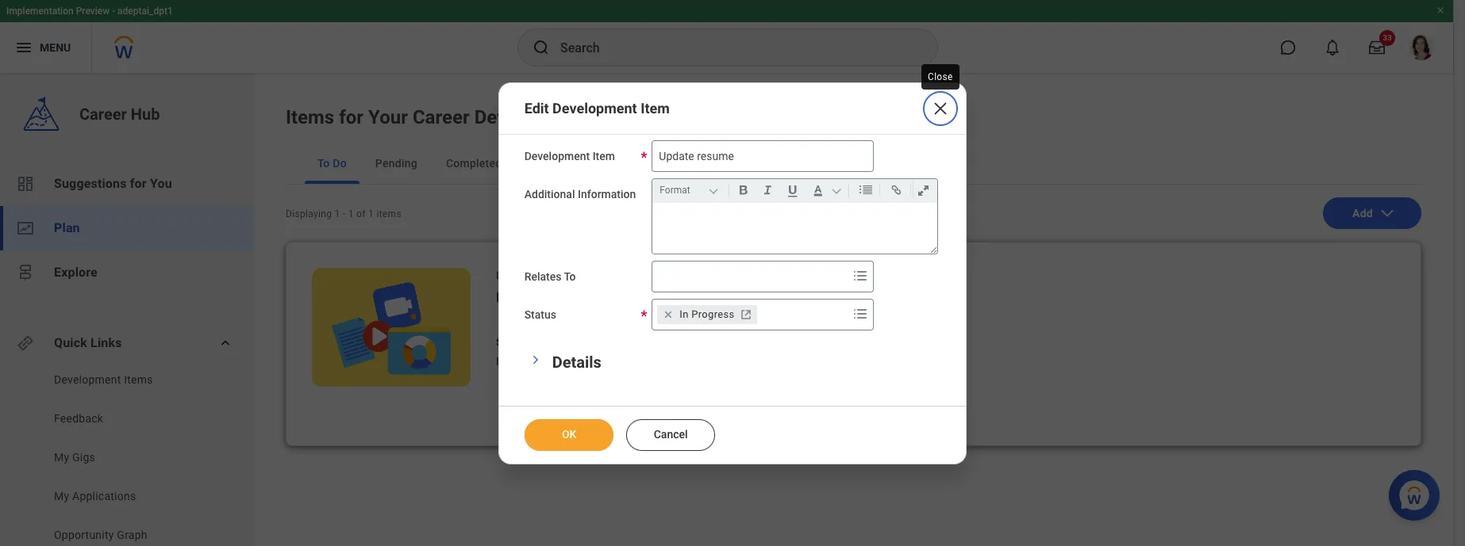 Task type: describe. For each thing, give the bounding box(es) containing it.
development inside button
[[544, 399, 612, 411]]

for for your
[[339, 106, 364, 129]]

additional
[[524, 188, 575, 200]]

format button
[[657, 181, 726, 199]]

development item
[[524, 150, 615, 162]]

onboarding home image
[[16, 219, 35, 238]]

in inside status in progress
[[496, 356, 506, 368]]

items for your career development
[[286, 106, 587, 129]]

status for status in progress
[[496, 337, 525, 348]]

close tooltip
[[918, 61, 963, 93]]

relates to
[[524, 270, 576, 283]]

in progress
[[680, 308, 735, 320]]

close environment banner image
[[1436, 6, 1446, 15]]

additional information
[[524, 188, 636, 200]]

Relates To field
[[653, 262, 848, 291]]

development inside development item update resume
[[496, 270, 568, 282]]

completed
[[446, 157, 502, 170]]

items
[[377, 209, 402, 220]]

opportunity graph
[[54, 529, 147, 542]]

2 1 from the left
[[348, 209, 354, 220]]

opportunity
[[54, 529, 114, 542]]

plan
[[54, 221, 80, 236]]

in progress element
[[680, 308, 735, 322]]

3 1 from the left
[[368, 209, 374, 220]]

arrow right image
[[644, 397, 660, 413]]

manage development item button
[[490, 389, 666, 421]]

my for my gigs
[[54, 452, 69, 464]]

Additional Information text field
[[653, 203, 938, 254]]

to inside edit development item dialog
[[564, 270, 576, 283]]

applications
[[72, 491, 136, 503]]

manage
[[499, 399, 541, 411]]

my applications
[[54, 491, 136, 503]]

to inside button
[[318, 157, 330, 170]]

hub
[[131, 105, 160, 124]]

displaying 1 - 1 of 1 items
[[286, 209, 402, 220]]

my gigs link
[[52, 450, 216, 466]]

plan link
[[0, 206, 254, 251]]

search image
[[532, 38, 551, 57]]

- for adeptai_dpt1
[[112, 6, 115, 17]]

opportunity graph link
[[52, 528, 216, 544]]

gigs
[[72, 452, 95, 464]]

my applications link
[[52, 489, 216, 505]]

displaying
[[286, 209, 332, 220]]

x image
[[931, 99, 950, 118]]

Development Item text field
[[652, 140, 874, 172]]

to do
[[318, 157, 347, 170]]

status for status
[[524, 308, 556, 321]]

timeline milestone image
[[16, 264, 35, 283]]

suggestions for you link
[[0, 162, 254, 206]]

to do button
[[305, 143, 359, 184]]

1 horizontal spatial career
[[413, 106, 470, 129]]

dashboard image
[[16, 175, 35, 194]]

development items
[[54, 374, 153, 387]]

maximize image
[[913, 181, 935, 200]]

implementation preview -   adeptai_dpt1
[[6, 6, 173, 17]]

suggestions for you
[[54, 176, 172, 191]]

edit development item dialog
[[498, 82, 967, 465]]

your
[[368, 106, 408, 129]]

suggestions
[[54, 176, 127, 191]]

list containing development items
[[0, 372, 254, 547]]

implementation
[[6, 6, 74, 17]]

inbox large image
[[1369, 40, 1385, 56]]

notifications large image
[[1325, 40, 1341, 56]]



Task type: vqa. For each thing, say whether or not it's contained in the screenshot.
chevron down icon
yes



Task type: locate. For each thing, give the bounding box(es) containing it.
my gigs
[[54, 452, 95, 464]]

for for you
[[130, 176, 147, 191]]

career
[[79, 105, 127, 124], [413, 106, 470, 129]]

cancel
[[653, 428, 688, 441]]

completed button
[[433, 143, 515, 184]]

update
[[496, 289, 547, 308]]

1 vertical spatial for
[[130, 176, 147, 191]]

preview
[[76, 6, 110, 17]]

0 horizontal spatial 1
[[335, 209, 340, 220]]

1 1 from the left
[[335, 209, 340, 220]]

format
[[660, 185, 690, 196]]

0 vertical spatial list
[[0, 162, 254, 295]]

progress left ext link icon
[[692, 308, 735, 320]]

0 vertical spatial items
[[286, 106, 334, 129]]

1 vertical spatial in
[[496, 356, 506, 368]]

items up feedback link
[[124, 374, 153, 387]]

1 vertical spatial to
[[564, 270, 576, 283]]

1 horizontal spatial 1
[[348, 209, 354, 220]]

you
[[150, 176, 172, 191]]

progress inside option
[[692, 308, 735, 320]]

0 horizontal spatial -
[[112, 6, 115, 17]]

to up the resume
[[564, 270, 576, 283]]

1 vertical spatial my
[[54, 491, 69, 503]]

x small image
[[661, 307, 677, 323]]

for left your
[[339, 106, 364, 129]]

of
[[357, 209, 366, 220]]

for
[[339, 106, 364, 129], [130, 176, 147, 191]]

1 vertical spatial status
[[496, 337, 525, 348]]

0 horizontal spatial career
[[79, 105, 127, 124]]

0 vertical spatial -
[[112, 6, 115, 17]]

- inside banner
[[112, 6, 115, 17]]

career hub
[[79, 105, 160, 124]]

development
[[553, 100, 637, 116], [474, 106, 587, 129], [524, 150, 590, 162], [496, 270, 568, 282], [54, 374, 121, 387], [544, 399, 612, 411]]

progress
[[692, 308, 735, 320], [509, 356, 554, 368]]

development items link
[[52, 372, 216, 388]]

my left gigs
[[54, 452, 69, 464]]

0 vertical spatial in
[[680, 308, 689, 320]]

career right your
[[413, 106, 470, 129]]

progress inside status in progress
[[509, 356, 554, 368]]

prompts image
[[851, 304, 870, 323]]

items up to do button
[[286, 106, 334, 129]]

item
[[641, 100, 670, 116], [593, 150, 615, 162], [571, 270, 595, 282], [614, 399, 638, 411]]

1 list from the top
[[0, 162, 254, 295]]

in progress, press delete to clear value, ctrl + enter opens in new window. option
[[658, 305, 757, 324]]

1 vertical spatial list
[[0, 372, 254, 547]]

2 list from the top
[[0, 372, 254, 547]]

items
[[286, 106, 334, 129], [124, 374, 153, 387]]

1 horizontal spatial for
[[339, 106, 364, 129]]

item inside development item update resume
[[571, 270, 595, 282]]

edit development item
[[524, 100, 670, 116]]

edit
[[524, 100, 549, 116]]

1 vertical spatial items
[[124, 374, 153, 387]]

to left do
[[318, 157, 330, 170]]

ok
[[562, 428, 576, 441]]

feedback
[[54, 413, 103, 425]]

pending
[[375, 157, 417, 170]]

0 horizontal spatial items
[[124, 374, 153, 387]]

career left the hub
[[79, 105, 127, 124]]

list
[[0, 162, 254, 295], [0, 372, 254, 547]]

list containing suggestions for you
[[0, 162, 254, 295]]

2 horizontal spatial 1
[[368, 209, 374, 220]]

0 vertical spatial my
[[54, 452, 69, 464]]

bold image
[[733, 181, 754, 200]]

1 horizontal spatial items
[[286, 106, 334, 129]]

tab list
[[286, 143, 1422, 185]]

pending button
[[363, 143, 430, 184]]

0 horizontal spatial for
[[130, 176, 147, 191]]

1 horizontal spatial progress
[[692, 308, 735, 320]]

1 horizontal spatial to
[[564, 270, 576, 283]]

link image
[[886, 181, 908, 200]]

close
[[928, 71, 953, 83]]

feedback link
[[52, 411, 216, 427]]

0 vertical spatial to
[[318, 157, 330, 170]]

- left of
[[343, 209, 346, 220]]

- right preview
[[112, 6, 115, 17]]

ok button
[[524, 420, 613, 451]]

0 horizontal spatial to
[[318, 157, 330, 170]]

0 vertical spatial status
[[524, 308, 556, 321]]

progress up "manage"
[[509, 356, 554, 368]]

chevron down image
[[530, 350, 541, 370]]

explore
[[54, 265, 98, 280]]

bulleted list image
[[855, 181, 877, 200]]

in left chevron down icon at bottom
[[496, 356, 506, 368]]

manage development item
[[499, 399, 638, 411]]

details button
[[552, 353, 602, 372]]

0 vertical spatial progress
[[692, 308, 735, 320]]

prompts image
[[851, 266, 870, 285]]

relates
[[524, 270, 562, 283]]

explore link
[[0, 251, 254, 295]]

ext link image
[[738, 307, 754, 323]]

status
[[524, 308, 556, 321], [496, 337, 525, 348]]

adeptai_dpt1
[[118, 6, 173, 17]]

underline image
[[782, 181, 804, 200]]

format group
[[657, 179, 941, 203]]

my for my applications
[[54, 491, 69, 503]]

profile logan mcneil element
[[1400, 30, 1444, 65]]

details
[[552, 353, 602, 372]]

implementation preview -   adeptai_dpt1 banner
[[0, 0, 1453, 73]]

status inside edit development item dialog
[[524, 308, 556, 321]]

1 horizontal spatial in
[[680, 308, 689, 320]]

-
[[112, 6, 115, 17], [343, 209, 346, 220]]

information
[[578, 188, 636, 200]]

italic image
[[758, 181, 779, 200]]

status in progress
[[496, 337, 554, 368]]

2 my from the top
[[54, 491, 69, 503]]

my
[[54, 452, 69, 464], [54, 491, 69, 503]]

0 horizontal spatial in
[[496, 356, 506, 368]]

resume
[[551, 289, 604, 308]]

item inside button
[[614, 399, 638, 411]]

for left you
[[130, 176, 147, 191]]

0 vertical spatial for
[[339, 106, 364, 129]]

1 vertical spatial -
[[343, 209, 346, 220]]

status inside status in progress
[[496, 337, 525, 348]]

1
[[335, 209, 340, 220], [348, 209, 354, 220], [368, 209, 374, 220]]

1 vertical spatial progress
[[509, 356, 554, 368]]

do
[[333, 157, 347, 170]]

development item update resume
[[496, 270, 604, 308]]

- for 1
[[343, 209, 346, 220]]

to
[[318, 157, 330, 170], [564, 270, 576, 283]]

for inside suggestions for you link
[[130, 176, 147, 191]]

1 horizontal spatial -
[[343, 209, 346, 220]]

my down my gigs
[[54, 491, 69, 503]]

graph
[[117, 529, 147, 542]]

in
[[680, 308, 689, 320], [496, 356, 506, 368]]

in inside option
[[680, 308, 689, 320]]

tab list containing to do
[[286, 143, 1422, 185]]

in right x small icon
[[680, 308, 689, 320]]

cancel button
[[626, 420, 715, 451]]

0 horizontal spatial progress
[[509, 356, 554, 368]]

1 my from the top
[[54, 452, 69, 464]]



